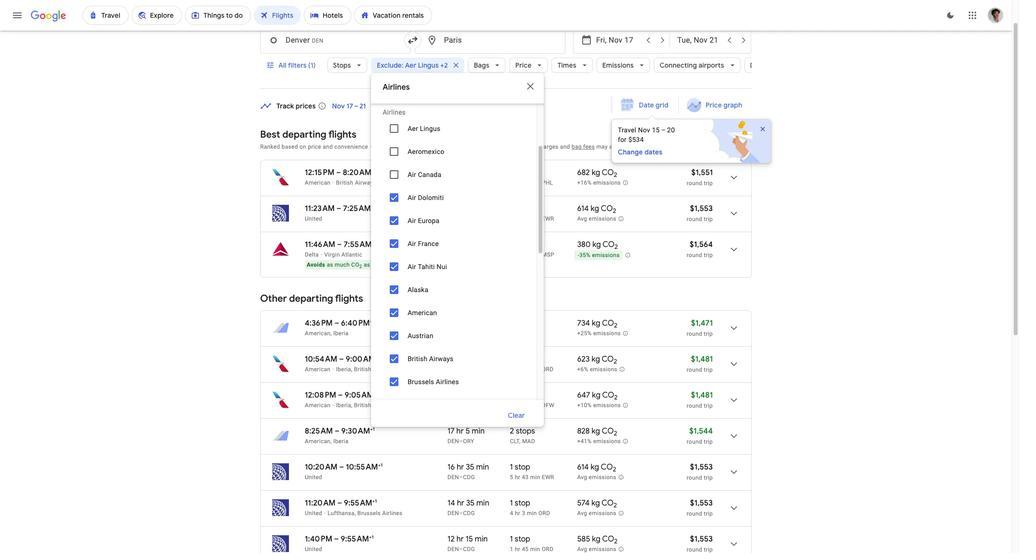 Task type: vqa. For each thing, say whether or not it's contained in the screenshot.
2 within 734 kg CO 2
yes



Task type: describe. For each thing, give the bounding box(es) containing it.
– for 1:40 pm – 9:55 am + 1
[[334, 535, 339, 544]]

14 for 14 hr 6 min
[[448, 355, 455, 364]]

emissions down 585 kg co 2
[[589, 546, 616, 553]]

required
[[424, 144, 446, 150]]

close dialog image
[[525, 81, 536, 92]]

close image
[[759, 125, 767, 133]]

clear button
[[496, 404, 536, 427]]

delta
[[305, 252, 319, 258]]

Arrival time: 7:55 AM on  Saturday, November 18. text field
[[344, 240, 377, 250]]

2 inside 380 kg co 2
[[615, 243, 618, 251]]

$1,544 round trip
[[687, 427, 713, 445]]

43
[[522, 474, 529, 481]]

$1,564
[[690, 240, 713, 250]]

1 vertical spatial aer
[[408, 125, 418, 132]]

1 hr 17 min phl
[[510, 180, 553, 186]]

trip for 1471 us dollars text box
[[704, 331, 713, 337]]

air for air tahiti nui
[[408, 263, 416, 271]]

kg inside 380 kg co 2
[[592, 240, 601, 250]]

hr for 1 hr 40 min msp
[[515, 252, 520, 258]]

aer lingus
[[408, 125, 440, 132]]

kg down +41% emissions
[[591, 463, 599, 472]]

Arrival time: 7:25 AM on  Saturday, November 18. text field
[[343, 204, 376, 214]]

den for 14
[[448, 510, 459, 517]]

hr inside 1 stop 5 hr 43 min ewr
[[515, 474, 520, 481]]

emissions down 734 kg co 2
[[593, 330, 621, 337]]

nov 17 – 21
[[332, 102, 366, 110]]

11:20 am – 9:55 am + 1
[[305, 498, 377, 508]]

air tahiti nui
[[408, 263, 447, 271]]

total duration 12 hr 57 min. element
[[448, 391, 510, 402]]

1564 US dollars text field
[[690, 240, 713, 250]]

brussels inside search box
[[408, 378, 434, 386]]

avoids as much co 2 as 12,601 trees absorb in a day
[[307, 262, 449, 269]]

co inside '682 kg co 2'
[[602, 168, 614, 178]]

hr for 1 hr 10 min ewr
[[515, 216, 520, 222]]

avg emissions for 12 hr 15 min
[[577, 546, 616, 553]]

40 inside layover (1 of 1) is a 1 hr 40 min layover at minneapolis–saint paul international airport in minneapolis. element
[[522, 252, 529, 258]]

– for 4:36 pm – 6:40 pm + 1
[[335, 319, 339, 328]]

sort by:
[[712, 142, 736, 151]]

round for 1481 us dollars text field
[[687, 367, 702, 373]]

min inside 1 stop 1 hr 45 min ord
[[530, 546, 540, 553]]

flight details. leaves denver international airport at 1:40 pm on friday, november 17 and arrives at paris charles de gaulle airport at 9:55 am on saturday, november 18. image
[[722, 533, 746, 554]]

bags button
[[468, 54, 506, 77]]

$1,553 round trip for 574
[[687, 499, 713, 517]]

-
[[578, 252, 579, 259]]

austrian
[[408, 332, 433, 340]]

11:46 am – 7:55 am +
[[305, 240, 375, 250]]

ord inside layover (1 of 1) is a 3 hr 44 min layover at o'hare international airport in chicago. element
[[542, 366, 554, 373]]

1544 US dollars text field
[[689, 427, 713, 436]]

cdg for 14
[[463, 510, 475, 517]]

air for air dolomiti
[[408, 194, 416, 202]]

date grid
[[639, 101, 669, 109]]

stop for 12 hr 15 min
[[515, 535, 530, 544]]

1 stop flight. element for 12 hr 15 min
[[510, 535, 530, 546]]

$1,553 round trip for 614
[[687, 463, 713, 481]]

exclude: aer lingus +2
[[377, 61, 448, 70]]

co down +16% emissions
[[601, 204, 613, 214]]

price for price
[[515, 61, 532, 70]]

british down 12:15 pm – 8:20 am + 1
[[336, 180, 353, 186]]

– for 12:15 pm – 8:20 am + 1
[[336, 168, 341, 178]]

1553 US dollars text field
[[690, 535, 713, 544]]

bag fees button
[[572, 144, 595, 150]]

round for 1st 1553 us dollars text box from the bottom
[[687, 511, 702, 517]]

– for 10:20 am – 10:55 am + 1
[[339, 463, 344, 472]]

9:55 am for 11:20 am
[[344, 499, 372, 508]]

any dates
[[408, 102, 440, 110]]

trip for 1481 us dollars text field
[[704, 367, 713, 373]]

avg for 14 hr 35 min
[[577, 510, 587, 517]]

canada
[[418, 171, 441, 179]]

co down +41% emissions
[[601, 463, 613, 472]]

british down arrival time: 9:05 am on  saturday, november 18. text box
[[354, 402, 371, 409]]

1 1 stop flight. element from the top
[[510, 391, 530, 402]]

co inside 574 kg co 2
[[602, 499, 614, 508]]

stops
[[333, 61, 351, 70]]

united for 10:20 am
[[305, 474, 322, 481]]

3 $1,553 from the top
[[690, 499, 713, 508]]

2 and from the left
[[560, 144, 570, 150]]

Arrival time: 10:55 AM on  Saturday, November 18. text field
[[346, 462, 383, 472]]

flight details. leaves denver international airport at 4:36 pm on friday, november 17 and arrives at paris-orly airport at 6:40 pm on saturday, november 18. image
[[722, 317, 746, 340]]

duration
[[750, 61, 778, 70]]

Arrival time: 9:00 AM on  Saturday, November 18. text field
[[346, 355, 380, 364]]

min for 12 hr 57 min
[[476, 391, 489, 400]]

kg inside 647 kg co 2
[[592, 391, 601, 400]]

emissions down 828 kg co 2
[[593, 438, 621, 445]]

any
[[408, 102, 420, 110]]

$1,481 for 647
[[691, 391, 713, 400]]

emissions down 574 kg co 2
[[589, 510, 616, 517]]

2 inside 574 kg co 2
[[614, 502, 617, 510]]

leaves denver international airport at 1:40 pm on friday, november 17 and arrives at paris charles de gaulle airport at 9:55 am on saturday, november 18. element
[[305, 534, 374, 544]]

layover (1 of 1) is a 3 hr 44 min layover at o'hare international airport in chicago. element
[[510, 366, 572, 373]]

11:23 am
[[305, 204, 335, 214]]

bags
[[474, 61, 489, 70]]

flight details. leaves denver international airport at 11:20 am on friday, november 17 and arrives at paris charles de gaulle airport at 9:55 am on saturday, november 18. image
[[722, 497, 746, 520]]

absorb
[[408, 262, 426, 268]]

$1,544
[[689, 427, 713, 436]]

Departure time: 11:20 AM. text field
[[305, 499, 336, 508]]

trip for 1st 1553 us dollars text box
[[704, 216, 713, 223]]

main menu image
[[12, 10, 23, 21]]

585
[[577, 535, 590, 544]]

nov inside travel nov 15 – 20 for $534 change dates
[[638, 126, 650, 134]]

1553 US dollars text field
[[690, 463, 713, 472]]

hr inside "1 stop 1 hr 40 min dfw"
[[515, 402, 520, 409]]

0 vertical spatial 3
[[510, 366, 513, 373]]

10:54 am – 9:00 am
[[305, 355, 375, 364]]

2 614 kg co 2 from the top
[[577, 463, 616, 474]]

other
[[260, 293, 287, 305]]

main content containing best departing flights
[[260, 96, 781, 554]]

british down arrival time: 9:00 am on  saturday, november 18. text box
[[354, 366, 371, 373]]

france
[[418, 240, 439, 248]]

– for 10:54 am – 9:00 am
[[339, 355, 344, 364]]

Arrival time: 9:30 AM on  Saturday, November 18. text field
[[341, 426, 375, 436]]

airways down arrival time: 8:20 am on  saturday, november 18. text box
[[355, 180, 376, 186]]

$1,471
[[691, 319, 713, 328]]

0 horizontal spatial dates
[[422, 102, 440, 110]]

6
[[466, 355, 470, 364]]

hr for 16 hr 35 min den – cdg
[[457, 463, 464, 472]]

3 united from the top
[[305, 510, 322, 517]]

14 for 14 hr 35 min den – cdg
[[448, 499, 455, 508]]

leaves denver international airport at 4:36 pm on friday, november 17 and arrives at paris-orly airport at 6:40 pm on saturday, november 18. element
[[305, 318, 374, 328]]

air europa
[[408, 217, 440, 225]]

1 614 kg co 2 from the top
[[577, 204, 616, 215]]

trip for $1,544 text field
[[704, 439, 713, 445]]

avoids
[[307, 262, 325, 268]]

11:23 am – 7:25 am + 1
[[305, 204, 376, 214]]

– for 11:23 am – 7:25 am + 1
[[337, 204, 341, 214]]

12:08 pm – 9:05 am
[[305, 391, 374, 400]]

total duration 12 hr 15 min. element
[[448, 535, 510, 546]]

assistance
[[657, 144, 686, 150]]

air for air europa
[[408, 217, 416, 225]]

2 inside 2 stops clt , mad
[[510, 427, 514, 436]]

647
[[577, 391, 590, 400]]

2 as from the left
[[364, 262, 370, 268]]

1 hr 40 min msp
[[510, 252, 554, 258]]

round for 1551 us dollars text field
[[687, 180, 702, 187]]

1 1553 us dollars text field from the top
[[690, 204, 713, 214]]

hr for 14 hr 35 min den – cdg
[[457, 499, 464, 508]]

round for $1,553 text box
[[687, 475, 702, 481]]

hr for 14 hr 6 min
[[457, 355, 464, 364]]

+41% emissions
[[577, 438, 621, 445]]

virgin
[[324, 252, 340, 258]]

9:30 am
[[341, 427, 370, 436]]

(1)
[[308, 61, 316, 70]]

leaves denver international airport at 10:20 am on friday, november 17 and arrives at paris charles de gaulle airport at 10:55 am on saturday, november 18. element
[[305, 462, 383, 472]]

trip for $1,564 text field
[[704, 252, 713, 259]]

on
[[300, 144, 306, 150]]

emissions down 647 kg co 2
[[593, 402, 621, 409]]

charges
[[537, 144, 559, 150]]

total duration 14 hr 35 min. element
[[448, 499, 510, 510]]

msp
[[542, 252, 554, 258]]

united for 1:40 pm
[[305, 546, 322, 553]]

a
[[435, 262, 438, 268]]

flight details. leaves denver international airport at 11:46 am on friday, november 17 and arrives at paris charles de gaulle airport at 7:55 am on saturday, november 18. image
[[722, 238, 746, 261]]

iberia for 9:30 am
[[333, 438, 349, 445]]

44
[[522, 366, 529, 373]]

air for air france
[[408, 240, 416, 248]]

min for 3 hr 44 min ord
[[530, 366, 540, 373]]

co inside 828 kg co 2
[[602, 427, 614, 436]]

12,601
[[372, 262, 390, 268]]

leaves denver international airport at 12:15 pm on friday, november 17 and arrives at paris charles de gaulle airport at 8:20 am on saturday, november 18. element
[[305, 168, 376, 178]]

1 inside 8:25 am – 9:30 am + 1
[[373, 426, 375, 433]]

15 – 20
[[652, 126, 675, 134]]

Departure time: 4:36 PM. text field
[[305, 319, 333, 328]]

828
[[577, 427, 590, 436]]

arrival time: 9:55 am on  saturday, november 18. text field for 1:40 pm
[[341, 534, 374, 544]]

exclude: aer lingus +2 button
[[371, 54, 464, 77]]

american inside search box
[[408, 309, 437, 317]]

emissions up 380 kg co 2
[[589, 216, 616, 222]]

air for air canada
[[408, 171, 416, 179]]

round for 1471 us dollars text box
[[687, 331, 702, 337]]

10:20 am – 10:55 am + 1
[[305, 462, 383, 472]]

2 inside avoids as much co 2 as 12,601 trees absorb in a day
[[359, 264, 362, 269]]

623 kg co 2
[[577, 355, 617, 366]]

1481 US dollars text field
[[691, 355, 713, 364]]

ord for 585
[[542, 546, 554, 553]]

ewr inside layover (1 of 1) is a 1 hr 10 min layover at newark liberty international airport in newark. element
[[542, 216, 554, 222]]

price graph button
[[681, 96, 750, 114]]

35 for 14
[[466, 499, 475, 508]]

flight details. leaves denver international airport at 12:08 pm on friday, november 17 and arrives at paris charles de gaulle airport at 9:05 am on saturday, november 18. image
[[722, 389, 746, 412]]

2 $1,553 from the top
[[690, 463, 713, 472]]

stop inside "1 stop 1 hr 40 min dfw"
[[515, 391, 530, 400]]

layover (1 of 1) is a 4 hr 3 min layover at o'hare international airport in chicago. element
[[510, 510, 572, 517]]

kg inside 623 kg co 2
[[592, 355, 600, 364]]

kg inside 734 kg co 2
[[592, 319, 600, 328]]

min inside 1 stop 4 hr 3 min ord
[[527, 510, 537, 517]]

trip for 1st 1553 us dollars text box from the bottom
[[704, 511, 713, 517]]

1 inside 10:20 am – 10:55 am + 1
[[381, 462, 383, 469]]

Departure time: 10:20 AM. text field
[[305, 463, 337, 472]]

10
[[522, 216, 529, 222]]

+10% emissions
[[577, 402, 621, 409]]

2 down +16% emissions
[[613, 207, 616, 215]]

based
[[282, 144, 298, 150]]

hr for 3 hr 44 min ord
[[515, 366, 520, 373]]

phl
[[542, 180, 553, 186]]

filters
[[288, 61, 307, 70]]

1 inside 1 stop 4 hr 3 min ord
[[510, 499, 513, 508]]

2 inside 734 kg co 2
[[614, 322, 617, 330]]

for inside travel nov 15 – 20 for $534 change dates
[[618, 136, 627, 144]]

virgin atlantic
[[324, 252, 362, 258]]

35 for 16
[[466, 463, 474, 472]]

airways down arrival time: 9:00 am on  saturday, november 18. text box
[[373, 366, 394, 373]]

iberia, british airways for 9:05 am
[[336, 402, 394, 409]]

leaves denver international airport at 8:25 am on friday, november 17 and arrives at paris-orly airport at 9:30 am on saturday, november 18. element
[[305, 426, 375, 436]]

american for 12:08 pm – 9:05 am
[[305, 402, 331, 409]]

leaves denver international airport at 11:46 am on friday, november 17 and arrives at paris charles de gaulle airport at 7:55 am on saturday, november 18. element
[[305, 240, 377, 250]]

price button
[[510, 54, 548, 77]]

2 inside 585 kg co 2
[[614, 538, 618, 546]]

airways inside search box
[[429, 355, 453, 363]]

hr for 17 hr 5 min den – ory
[[456, 427, 464, 436]]

co inside 647 kg co 2
[[602, 391, 614, 400]]

Departure time: 10:54 AM. text field
[[305, 355, 337, 364]]

british airways inside search box
[[408, 355, 453, 363]]

track
[[277, 102, 294, 110]]

8:25 am – 9:30 am + 1
[[305, 426, 375, 436]]

10:54 am
[[305, 355, 337, 364]]

1 inside 12:15 pm – 8:20 am + 1
[[374, 168, 376, 174]]

layover (1 of 1) is a 1 hr 40 min layover at minneapolis–saint paul international airport in minneapolis. element
[[510, 251, 572, 259]]

+41%
[[577, 438, 592, 445]]

learn more about tracked prices image
[[318, 102, 326, 110]]

lufthansa, brussels airlines
[[328, 510, 403, 517]]

10:55 am
[[346, 463, 378, 472]]

stop for 14 hr 35 min
[[515, 499, 530, 508]]

prices
[[296, 102, 316, 110]]

1 $1,553 from the top
[[690, 204, 713, 214]]

828 kg co 2
[[577, 427, 617, 438]]

flight details. leaves denver international airport at 10:54 am on friday, november 17 and arrives at paris charles de gaulle airport at 9:00 am on saturday, november 18. image
[[722, 353, 746, 376]]

by:
[[727, 142, 736, 151]]

2 stops flight. element
[[510, 427, 535, 438]]

iberia, for 9:00 am
[[336, 366, 352, 373]]

mad inside 2 stops clt , mad
[[522, 438, 535, 445]]

1 stop flight. element for 16 hr 35 min
[[510, 463, 530, 474]]

layover (1 of 1) is a 1 hr 10 min layover at newark liberty international airport in newark. element
[[510, 215, 572, 223]]

change appearance image
[[939, 4, 962, 27]]

best departing flights
[[260, 129, 356, 141]]

den for 17
[[448, 438, 459, 445]]

leaves denver international airport at 12:08 pm on friday, november 17 and arrives at paris charles de gaulle airport at 9:05 am on saturday, november 18. element
[[305, 391, 378, 400]]

ranked based on price and convenience
[[260, 144, 368, 150]]

kg inside 828 kg co 2
[[592, 427, 600, 436]]

departing for other
[[289, 293, 333, 305]]



Task type: locate. For each thing, give the bounding box(es) containing it.
fees right taxes
[[469, 144, 480, 150]]

emissions down 380 kg co 2
[[592, 252, 620, 259]]

dfw
[[542, 402, 554, 409]]

kg up -35% emissions
[[592, 240, 601, 250]]

+ for 12:15 pm
[[372, 168, 374, 174]]

2 12 from the top
[[448, 535, 455, 544]]

57
[[466, 391, 474, 400]]

10:20 am
[[305, 463, 337, 472]]

4 1 stop flight. element from the top
[[510, 535, 530, 546]]

brussels
[[408, 378, 434, 386], [357, 510, 381, 517]]

– right 4:36 pm text box
[[335, 319, 339, 328]]

trip
[[704, 180, 713, 187], [704, 216, 713, 223], [704, 252, 713, 259], [704, 331, 713, 337], [704, 367, 713, 373], [704, 403, 713, 409], [704, 439, 713, 445], [704, 475, 713, 481], [704, 511, 713, 517]]

1 and from the left
[[323, 144, 333, 150]]

kg inside 585 kg co 2
[[592, 535, 601, 544]]

flight details. leaves denver international airport at 8:25 am on friday, november 17 and arrives at paris-orly airport at 9:30 am on saturday, november 18. image
[[722, 425, 746, 448]]

2 vertical spatial ord
[[542, 546, 554, 553]]

hr for 12 hr 15 min den – cdg
[[457, 535, 464, 544]]

– inside 11:23 am – 7:25 am + 1
[[337, 204, 341, 214]]

hr inside 17 hr 5 min den – ory
[[456, 427, 464, 436]]

Arrival time: 6:40 PM on  Saturday, November 18. text field
[[341, 318, 374, 328]]

may
[[596, 144, 608, 150]]

learn more about ranking image
[[370, 143, 379, 151]]

1 horizontal spatial brussels
[[408, 378, 434, 386]]

3 avg from the top
[[577, 510, 587, 517]]

1 stop from the top
[[515, 391, 530, 400]]

avg emissions for 16 hr 35 min
[[577, 474, 616, 481]]

dates
[[422, 102, 440, 110], [645, 148, 663, 156]]

0 vertical spatial nov
[[332, 102, 345, 110]]

1 vertical spatial 5
[[510, 474, 513, 481]]

1 air from the top
[[408, 171, 416, 179]]

round for $1,544 text field
[[687, 439, 702, 445]]

co up +6% emissions
[[602, 355, 614, 364]]

adult.
[[496, 144, 511, 150]]

2 40 from the top
[[522, 402, 529, 409]]

lufthansa,
[[328, 510, 356, 517]]

0 vertical spatial lingus
[[418, 61, 439, 70]]

2 $1,481 from the top
[[691, 391, 713, 400]]

5 up ory
[[466, 427, 470, 436]]

flights for best departing flights
[[328, 129, 356, 141]]

united down 10:20 am
[[305, 474, 322, 481]]

2 614 from the top
[[577, 463, 589, 472]]

trip down 1471 us dollars text box
[[704, 331, 713, 337]]

departing for best
[[282, 129, 326, 141]]

1 inside 4:36 pm – 6:40 pm + 1
[[372, 318, 374, 325]]

1 hr 10 min ewr
[[510, 216, 554, 222]]

iberia down 4:36 pm – 6:40 pm + 1
[[333, 330, 349, 337]]

+ inside 11:46 am – 7:55 am +
[[372, 240, 375, 246]]

14 left 6
[[448, 355, 455, 364]]

1 vertical spatial british airways
[[408, 355, 453, 363]]

ord
[[542, 366, 554, 373], [538, 510, 550, 517], [542, 546, 554, 553]]

Departure text field
[[596, 27, 640, 53]]

1 vertical spatial arrival time: 9:55 am on  saturday, november 18. text field
[[341, 534, 374, 544]]

3 round from the top
[[687, 252, 702, 259]]

1 $1,481 from the top
[[691, 355, 713, 364]]

2 down atlantic
[[359, 264, 362, 269]]

9:55 am for 1:40 pm
[[341, 535, 369, 544]]

hr inside 1 stop 1 hr 45 min ord
[[515, 546, 520, 553]]

+ for 11:46 am
[[372, 240, 375, 246]]

+ inside 11:23 am – 7:25 am + 1
[[371, 204, 374, 210]]

round for 1st 1553 us dollars text box
[[687, 216, 702, 223]]

1 vertical spatial 614
[[577, 463, 589, 472]]

1 vertical spatial lingus
[[420, 125, 440, 132]]

1 horizontal spatial 3
[[522, 510, 525, 517]]

None text field
[[260, 27, 411, 54]]

times
[[558, 61, 576, 70]]

united for 11:23 am
[[305, 216, 322, 222]]

american, for 4:36 pm
[[305, 330, 332, 337]]

min for 1 hr 10 min ewr
[[530, 216, 540, 222]]

2 iberia, british airways from the top
[[336, 402, 394, 409]]

4 $1,553 from the top
[[690, 535, 713, 544]]

avg
[[577, 216, 587, 222], [577, 474, 587, 481], [577, 510, 587, 517], [577, 546, 587, 553]]

1 vertical spatial flights
[[335, 293, 363, 305]]

Arrival time: 8:20 AM on  Saturday, November 18. text field
[[343, 168, 376, 178]]

brussels down austrian
[[408, 378, 434, 386]]

1 ewr from the top
[[542, 216, 554, 222]]

round inside $1,551 round trip
[[687, 180, 702, 187]]

round down the $1,564
[[687, 252, 702, 259]]

kg up +25% emissions
[[592, 319, 600, 328]]

ewr inside 1 stop 5 hr 43 min ewr
[[542, 474, 554, 481]]

1 vertical spatial departing
[[289, 293, 333, 305]]

3 left 44
[[510, 366, 513, 373]]

change dates button
[[618, 147, 684, 157]]

2 fees from the left
[[583, 144, 595, 150]]

british airways down 8:20 am
[[336, 180, 376, 186]]

– inside 4:36 pm – 6:40 pm + 1
[[335, 319, 339, 328]]

0 vertical spatial mad
[[525, 330, 538, 337]]

1 den from the top
[[448, 438, 459, 445]]

convenience
[[334, 144, 368, 150]]

+ for 1:40 pm
[[369, 534, 372, 541]]

Departure time: 11:46 AM. text field
[[305, 240, 335, 250]]

1 vertical spatial $1,481
[[691, 391, 713, 400]]

1 horizontal spatial dates
[[645, 148, 663, 156]]

iberia, british airways for 9:00 am
[[336, 366, 394, 373]]

7:55 am
[[344, 240, 372, 250]]

$1,481 for 623
[[691, 355, 713, 364]]

2 ewr from the top
[[542, 474, 554, 481]]

1 vertical spatial 17
[[448, 427, 455, 436]]

cdg inside 12 hr 15 min den – cdg
[[463, 546, 475, 553]]

1 stop flight. element for 14 hr 35 min
[[510, 499, 530, 510]]

+10%
[[577, 402, 592, 409]]

hr for 12 hr 57 min
[[457, 391, 464, 400]]

0 horizontal spatial nov
[[332, 102, 345, 110]]

2 united from the top
[[305, 474, 322, 481]]

1 vertical spatial 14
[[448, 499, 455, 508]]

614 down "+16%"
[[577, 204, 589, 214]]

0 horizontal spatial price
[[515, 61, 532, 70]]

3 cdg from the top
[[463, 546, 475, 553]]

hr up clear
[[515, 402, 520, 409]]

american, for 8:25 am
[[305, 438, 332, 445]]

flight details. leaves denver international airport at 11:23 am on friday, november 17 and arrives at paris charles de gaulle airport at 7:25 am on saturday, november 18. image
[[722, 202, 746, 225]]

614 kg co 2 down +41% emissions
[[577, 463, 616, 474]]

round for $1,481 text field
[[687, 403, 702, 409]]

total duration 16 hr 35 min. element
[[448, 463, 510, 474]]

Departure time: 12:15 PM. text field
[[305, 168, 334, 178]]

0 vertical spatial 35
[[466, 463, 474, 472]]

$1,481 round trip up $1,544 text field
[[687, 391, 713, 409]]

ewr
[[542, 216, 554, 222], [542, 474, 554, 481]]

avg up 574 on the bottom right of the page
[[577, 474, 587, 481]]

min right 6
[[472, 355, 485, 364]]

2 avg from the top
[[577, 474, 587, 481]]

1 vertical spatial 3
[[522, 510, 525, 517]]

+ for 10:20 am
[[378, 462, 381, 469]]

+6%
[[577, 366, 588, 373]]

connecting airports
[[660, 61, 724, 70]]

1 cdg from the top
[[463, 474, 475, 481]]

1 inside popup button
[[345, 11, 349, 18]]

12
[[448, 391, 455, 400], [448, 535, 455, 544]]

11:46 am
[[305, 240, 335, 250]]

0 vertical spatial price
[[515, 61, 532, 70]]

american, down 4:36 pm
[[305, 330, 332, 337]]

1 vertical spatial 614 kg co 2
[[577, 463, 616, 474]]

min inside 1 stop 5 hr 43 min ewr
[[530, 474, 540, 481]]

+ inside 11:20 am – 9:55 am + 1
[[372, 498, 375, 505]]

1 iberia, british airways from the top
[[336, 366, 394, 373]]

min inside 17 hr 5 min den – ory
[[472, 427, 485, 436]]

1 vertical spatial $1,553 round trip
[[687, 463, 713, 481]]

623
[[577, 355, 590, 364]]

614
[[577, 204, 589, 214], [577, 463, 589, 472]]

iberia, down leaves denver international airport at 12:08 pm on friday, november 17 and arrives at paris charles de gaulle airport at 9:05 am on saturday, november 18. element
[[336, 402, 352, 409]]

kg inside '682 kg co 2'
[[592, 168, 600, 178]]

1 stop flight. element
[[510, 391, 530, 402], [510, 463, 530, 474], [510, 499, 530, 510], [510, 535, 530, 546]]

american down 12:15 pm
[[305, 180, 331, 186]]

layover (1 of 1) is a 1 hr 40 min layover at dallas/fort worth international airport in dallas. element
[[510, 402, 572, 409]]

den inside the 16 hr 35 min den – cdg
[[448, 474, 459, 481]]

stop inside 1 stop 4 hr 3 min ord
[[515, 499, 530, 508]]

1471 US dollars text field
[[691, 319, 713, 328]]

$1,481 left flight details. leaves denver international airport at 12:08 pm on friday, november 17 and arrives at paris charles de gaulle airport at 9:05 am on saturday, november 18. image on the bottom right of page
[[691, 391, 713, 400]]

1 avg emissions from the top
[[577, 216, 616, 222]]

2 den from the top
[[448, 474, 459, 481]]

3 avg emissions from the top
[[577, 510, 616, 517]]

iberia for 6:40 pm
[[333, 330, 349, 337]]

min for 14 hr 6 min
[[472, 355, 485, 364]]

– right "departure time: 8:25 am." text field
[[335, 427, 340, 436]]

1 vertical spatial 9:55 am
[[341, 535, 369, 544]]

much
[[335, 262, 350, 268]]

1 horizontal spatial british airways
[[408, 355, 453, 363]]

1 vertical spatial price
[[706, 101, 722, 109]]

0 vertical spatial ewr
[[542, 216, 554, 222]]

trip down $1,553 text box
[[704, 475, 713, 481]]

40 left msp
[[522, 252, 529, 258]]

avg for 16 hr 35 min
[[577, 474, 587, 481]]

16 hr 35 min den – cdg
[[448, 463, 489, 481]]

1 horizontal spatial 5
[[510, 474, 513, 481]]

kg up +16% emissions
[[592, 168, 600, 178]]

0 vertical spatial dates
[[422, 102, 440, 110]]

– right 1:40 pm
[[334, 535, 339, 544]]

Return text field
[[677, 27, 722, 53]]

$1,481 round trip for 623
[[687, 355, 713, 373]]

american for 10:54 am – 9:00 am
[[305, 366, 331, 373]]

6 round from the top
[[687, 403, 702, 409]]

5 inside 17 hr 5 min den – ory
[[466, 427, 470, 436]]

hr left '45'
[[515, 546, 520, 553]]

– for 8:25 am – 9:30 am + 1
[[335, 427, 340, 436]]

– up lufthansa, at the bottom left of page
[[337, 499, 342, 508]]

none search field containing airlines
[[260, 6, 794, 554]]

emissions down '682 kg co 2'
[[593, 180, 621, 186]]

4
[[510, 510, 513, 517]]

1 14 from the top
[[448, 355, 455, 364]]

1 horizontal spatial as
[[364, 262, 370, 268]]

round for $1,564 text field
[[687, 252, 702, 259]]

Departure time: 1:40 PM. text field
[[305, 535, 332, 544]]

+16%
[[577, 180, 592, 186]]

1 fees from the left
[[469, 144, 480, 150]]

585 kg co 2
[[577, 535, 618, 546]]

travel nov 15 – 20 for $534 change dates
[[618, 126, 675, 156]]

1 vertical spatial american, iberia
[[305, 438, 349, 445]]

2 avg emissions from the top
[[577, 474, 616, 481]]

0 vertical spatial 5
[[466, 427, 470, 436]]

12 hr 57 min
[[448, 391, 489, 400]]

departing up the on
[[282, 129, 326, 141]]

+ for 8:25 am
[[370, 426, 373, 433]]

40 inside "1 stop 1 hr 40 min dfw"
[[522, 402, 529, 409]]

min left msp
[[530, 252, 540, 258]]

1 vertical spatial iberia, british airways
[[336, 402, 394, 409]]

cdg inside the 16 hr 35 min den – cdg
[[463, 474, 475, 481]]

airports
[[699, 61, 724, 70]]

exclude:
[[377, 61, 404, 70]]

hr left the 15
[[457, 535, 464, 544]]

6 trip from the top
[[704, 403, 713, 409]]

1 stop flight. element up '45'
[[510, 535, 530, 546]]

co inside 734 kg co 2
[[602, 319, 614, 328]]

0 vertical spatial 14
[[448, 355, 455, 364]]

1 inside 11:23 am – 7:25 am + 1
[[374, 204, 376, 210]]

+ inside 12:15 pm – 8:20 am + 1
[[372, 168, 374, 174]]

+ inside 10:20 am – 10:55 am + 1
[[378, 462, 381, 469]]

8:25 am
[[305, 427, 333, 436]]

1 vertical spatial mad
[[522, 438, 535, 445]]

round down 1481 us dollars text field
[[687, 367, 702, 373]]

17 inside 17 hr 5 min den – ory
[[448, 427, 455, 436]]

0 vertical spatial departing
[[282, 129, 326, 141]]

4 round from the top
[[687, 331, 702, 337]]

0 vertical spatial iberia, british airways
[[336, 366, 394, 373]]

4 air from the top
[[408, 240, 416, 248]]

1 iberia, from the top
[[336, 366, 352, 373]]

1 vertical spatial $1,481 round trip
[[687, 391, 713, 409]]

0 vertical spatial ord
[[542, 366, 554, 373]]

dates inside travel nov 15 – 20 for $534 change dates
[[645, 148, 663, 156]]

4:36 pm
[[305, 319, 333, 328]]

graph
[[723, 101, 742, 109]]

– inside 8:25 am – 9:30 am + 1
[[335, 427, 340, 436]]

co inside avoids as much co 2 as 12,601 trees absorb in a day
[[351, 262, 359, 268]]

layover (1 of 1) is a 1 hr 45 min layover at o'hare international airport in chicago. element
[[510, 546, 572, 554]]

min for 1 hr 17 min phl
[[530, 180, 540, 186]]

den inside 14 hr 35 min den – cdg
[[448, 510, 459, 517]]

12 for 12 hr 57 min
[[448, 391, 455, 400]]

emissions up 574 kg co 2
[[589, 474, 616, 481]]

den inside 17 hr 5 min den – ory
[[448, 438, 459, 445]]

1 horizontal spatial and
[[560, 144, 570, 150]]

8:20 am
[[343, 168, 372, 178]]

0 vertical spatial $1,481
[[691, 355, 713, 364]]

4 den from the top
[[448, 546, 459, 553]]

price
[[308, 144, 321, 150]]

1 35 from the top
[[466, 463, 474, 472]]

0 vertical spatial 12
[[448, 391, 455, 400]]

all filters (1)
[[278, 61, 316, 70]]

find the best price region
[[260, 96, 781, 163]]

hr left 6
[[457, 355, 464, 364]]

layover (1 of 1) is a 1 hr 17 min layover at philadelphia international airport in philadelphia. element
[[510, 179, 572, 187]]

2 inside 647 kg co 2
[[614, 394, 618, 402]]

15
[[466, 535, 473, 544]]

0 vertical spatial flights
[[328, 129, 356, 141]]

– inside 17 hr 5 min den – ory
[[459, 438, 463, 445]]

8 round from the top
[[687, 475, 702, 481]]

for
[[618, 136, 627, 144], [482, 144, 490, 150]]

min inside 12 hr 15 min den – cdg
[[475, 535, 488, 544]]

1553 US dollars text field
[[690, 204, 713, 214], [690, 499, 713, 508]]

– inside 14 hr 35 min den – cdg
[[459, 510, 463, 517]]

– inside the 16 hr 35 min den – cdg
[[459, 474, 463, 481]]

kg down +16% emissions
[[591, 204, 599, 214]]

3 den from the top
[[448, 510, 459, 517]]

alaska
[[408, 286, 428, 294]]

– inside 11:20 am – 9:55 am + 1
[[337, 499, 342, 508]]

2 $1,481 round trip from the top
[[687, 391, 713, 409]]

+ for 11:23 am
[[371, 204, 374, 210]]

round inside $1,564 round trip
[[687, 252, 702, 259]]

1 vertical spatial 35
[[466, 499, 475, 508]]

flights up 6:40 pm
[[335, 293, 363, 305]]

5 for min
[[466, 427, 470, 436]]

0 vertical spatial arrival time: 9:55 am on  saturday, november 18. text field
[[344, 498, 377, 508]]

avg emissions down 585 kg co 2
[[577, 546, 616, 553]]

$1,553 round trip up $1,564 text field
[[687, 204, 713, 223]]

0 vertical spatial iberia,
[[336, 366, 352, 373]]

0 vertical spatial 614
[[577, 204, 589, 214]]

1 horizontal spatial nov
[[638, 126, 650, 134]]

nov right the "learn more about tracked prices" image on the left top
[[332, 102, 345, 110]]

1 vertical spatial iberia,
[[336, 402, 352, 409]]

$1,481 down $1,471 round trip
[[691, 355, 713, 364]]

hr inside the 16 hr 35 min den – cdg
[[457, 463, 464, 472]]

– inside 12:15 pm – 8:20 am + 1
[[336, 168, 341, 178]]

min inside the 16 hr 35 min den – cdg
[[476, 463, 489, 472]]

0 vertical spatial aer
[[405, 61, 416, 70]]

1 american, from the top
[[305, 330, 332, 337]]

– inside 12 hr 15 min den – cdg
[[459, 546, 463, 553]]

$1,553 round trip up 1553 us dollars text field
[[687, 499, 713, 517]]

5 for hr
[[510, 474, 513, 481]]

avg emissions down 574 kg co 2
[[577, 510, 616, 517]]

2 air from the top
[[408, 194, 416, 202]]

3 air from the top
[[408, 217, 416, 225]]

brussels inside main content
[[357, 510, 381, 517]]

arrival time: 9:55 am on  saturday, november 18. text field for 11:20 am
[[344, 498, 377, 508]]

9 round from the top
[[687, 511, 702, 517]]

aer inside popup button
[[405, 61, 416, 70]]

$1,551
[[691, 168, 713, 178]]

0 vertical spatial brussels
[[408, 378, 434, 386]]

flights
[[328, 129, 356, 141], [335, 293, 363, 305]]

2 1 stop flight. element from the top
[[510, 463, 530, 474]]

for down travel
[[618, 136, 627, 144]]

trip down 1481 us dollars text field
[[704, 367, 713, 373]]

min inside 14 hr 35 min den – cdg
[[476, 499, 489, 508]]

2 american, from the top
[[305, 438, 332, 445]]

1 vertical spatial nov
[[638, 126, 650, 134]]

0 vertical spatial american, iberia
[[305, 330, 349, 337]]

2 1553 us dollars text field from the top
[[690, 499, 713, 508]]

min for 14 hr 35 min den – cdg
[[476, 499, 489, 508]]

trip down $1,481 text field
[[704, 403, 713, 409]]

leaves denver international airport at 11:23 am on friday, november 17 and arrives at paris charles de gaulle airport at 7:25 am on saturday, november 18. element
[[305, 204, 376, 214]]

trip inside $1,564 round trip
[[704, 252, 713, 259]]

airways
[[355, 180, 376, 186], [429, 355, 453, 363], [373, 366, 394, 373], [373, 402, 394, 409]]

hr right 4
[[515, 510, 520, 517]]

1 vertical spatial 12
[[448, 535, 455, 544]]

1 vertical spatial dates
[[645, 148, 663, 156]]

round inside $1,544 round trip
[[687, 439, 702, 445]]

aer right exclude:
[[405, 61, 416, 70]]

kg up +10% emissions on the bottom right of the page
[[592, 391, 601, 400]]

swap origin and destination. image
[[407, 35, 419, 46]]

price inside button
[[706, 101, 722, 109]]

$1,564 round trip
[[687, 240, 713, 259]]

–
[[336, 168, 341, 178], [337, 204, 341, 214], [337, 240, 342, 250], [335, 319, 339, 328], [339, 355, 344, 364], [338, 391, 343, 400], [335, 427, 340, 436], [459, 438, 463, 445], [339, 463, 344, 472], [459, 474, 463, 481], [337, 499, 342, 508], [459, 510, 463, 517], [334, 535, 339, 544], [459, 546, 463, 553]]

clear
[[508, 411, 525, 420]]

airways up 'brussels airlines'
[[429, 355, 453, 363]]

co up +16% emissions
[[602, 168, 614, 178]]

3 $1,553 round trip from the top
[[687, 499, 713, 517]]

1551 US dollars text field
[[691, 168, 713, 178]]

1 stop 1 hr 40 min dfw
[[510, 391, 554, 409]]

– for 11:46 am – 7:55 am +
[[337, 240, 342, 250]]

den inside 12 hr 15 min den – cdg
[[448, 546, 459, 553]]

2 inside 623 kg co 2
[[614, 358, 617, 366]]

stop inside 1 stop 1 hr 45 min ord
[[515, 535, 530, 544]]

passenger assistance button
[[627, 144, 686, 150]]

1 inside 1:40 pm – 9:55 am + 1
[[372, 534, 374, 541]]

+
[[464, 144, 467, 150], [372, 168, 374, 174], [371, 204, 374, 210], [372, 240, 375, 246], [370, 318, 372, 325], [370, 426, 373, 433], [378, 462, 381, 469], [372, 498, 375, 505], [369, 534, 372, 541]]

1 614 from the top
[[577, 204, 589, 214]]

1 inside 1 stop 5 hr 43 min ewr
[[510, 463, 513, 472]]

1 $1,481 round trip from the top
[[687, 355, 713, 373]]

flight details. leaves denver international airport at 12:15 pm on friday, november 17 and arrives at paris charles de gaulle airport at 8:20 am on saturday, november 18. image
[[722, 166, 746, 189]]

– left the 9:05 am
[[338, 391, 343, 400]]

1 horizontal spatial price
[[706, 101, 722, 109]]

price inside popup button
[[515, 61, 532, 70]]

17 left phl
[[522, 180, 529, 186]]

trip inside $1,551 round trip
[[704, 180, 713, 187]]

647 kg co 2
[[577, 391, 618, 402]]

2 up -35% emissions
[[615, 243, 618, 251]]

1 horizontal spatial 17
[[522, 180, 529, 186]]

– inside 10:20 am – 10:55 am + 1
[[339, 463, 344, 472]]

Departure time: 8:25 AM. text field
[[305, 427, 333, 436]]

9 trip from the top
[[704, 511, 713, 517]]

2 14 from the top
[[448, 499, 455, 508]]

1:40 pm
[[305, 535, 332, 544]]

trip down $1,544
[[704, 439, 713, 445]]

$1,553 down $1,544 round trip
[[690, 463, 713, 472]]

leaves denver international airport at 11:20 am on friday, november 17 and arrives at paris charles de gaulle airport at 9:55 am on saturday, november 18. element
[[305, 498, 377, 508]]

1 inside 11:20 am – 9:55 am + 1
[[375, 498, 377, 505]]

round down $1,553 text box
[[687, 475, 702, 481]]

kg inside 574 kg co 2
[[592, 499, 600, 508]]

2 round from the top
[[687, 216, 702, 223]]

2 iberia from the top
[[333, 438, 349, 445]]

american,
[[305, 330, 332, 337], [305, 438, 332, 445]]

british airways inside main content
[[336, 180, 376, 186]]

– down the total duration 14 hr 35 min. element
[[459, 510, 463, 517]]

1 american, iberia from the top
[[305, 330, 349, 337]]

0 vertical spatial 614 kg co 2
[[577, 204, 616, 215]]

0 horizontal spatial fees
[[469, 144, 480, 150]]

iberia, for 9:05 am
[[336, 402, 352, 409]]

3 stop from the top
[[515, 499, 530, 508]]

12 for 12 hr 15 min den – cdg
[[448, 535, 455, 544]]

hr right 16
[[457, 463, 464, 472]]

stop inside 1 stop 5 hr 43 min ewr
[[515, 463, 530, 472]]

mad up 3 hr 44 min ord
[[525, 330, 538, 337]]

den for 16
[[448, 474, 459, 481]]

american, down "departure time: 8:25 am." text field
[[305, 438, 332, 445]]

0 vertical spatial $1,553 round trip
[[687, 204, 713, 223]]

layover (1 of 1) is a 5 hr 43 min layover at newark liberty international airport in newark. element
[[510, 474, 572, 481]]

$1,481 round trip for 647
[[687, 391, 713, 409]]

None search field
[[260, 6, 794, 554]]

1 round from the top
[[687, 180, 702, 187]]

lingus inside popup button
[[418, 61, 439, 70]]

0 horizontal spatial as
[[327, 262, 333, 268]]

american for 12:15 pm – 8:20 am + 1
[[305, 180, 331, 186]]

1 horizontal spatial for
[[618, 136, 627, 144]]

den down 16
[[448, 474, 459, 481]]

0 vertical spatial $1,481 round trip
[[687, 355, 713, 373]]

1 stop flight. element up 4
[[510, 499, 530, 510]]

0 horizontal spatial for
[[482, 144, 490, 150]]

min right 4
[[527, 510, 537, 517]]

5 round from the top
[[687, 367, 702, 373]]

12 inside 12 hr 15 min den – cdg
[[448, 535, 455, 544]]

trip inside $1,471 round trip
[[704, 331, 713, 337]]

2 cdg from the top
[[463, 510, 475, 517]]

– for 11:20 am – 9:55 am + 1
[[337, 499, 342, 508]]

2 down +41% emissions
[[613, 466, 616, 474]]

2 vertical spatial cdg
[[463, 546, 475, 553]]

track prices
[[277, 102, 316, 110]]

best
[[260, 129, 280, 141]]

2 up +6% emissions
[[614, 358, 617, 366]]

2 inside '682 kg co 2'
[[614, 171, 617, 179]]

2 up +25% emissions
[[614, 322, 617, 330]]

4 avg from the top
[[577, 546, 587, 553]]

2 stop from the top
[[515, 463, 530, 472]]

emissions
[[602, 61, 634, 70]]

1 vertical spatial american,
[[305, 438, 332, 445]]

8 trip from the top
[[704, 475, 713, 481]]

3 inside 1 stop 4 hr 3 min ord
[[522, 510, 525, 517]]

total duration 14 hr 6 min. element
[[448, 355, 510, 366]]

0 horizontal spatial 17
[[448, 427, 455, 436]]

delta only image
[[487, 394, 525, 417]]

3 1 stop flight. element from the top
[[510, 499, 530, 510]]

price for price graph
[[706, 101, 722, 109]]

+ inside 8:25 am – 9:30 am + 1
[[370, 426, 373, 433]]

price
[[515, 61, 532, 70], [706, 101, 722, 109]]

hr left 10
[[515, 216, 520, 222]]

stops button
[[327, 54, 367, 77]]

avg for 12 hr 15 min
[[577, 546, 587, 553]]

0 vertical spatial british airways
[[336, 180, 376, 186]]

avg emissions for 14 hr 35 min
[[577, 510, 616, 517]]

0 horizontal spatial and
[[323, 144, 333, 150]]

2 inside 828 kg co 2
[[614, 430, 617, 438]]

min inside "1 stop 1 hr 40 min dfw"
[[530, 402, 540, 409]]

kg up +41% emissions
[[592, 427, 600, 436]]

574
[[577, 499, 590, 508]]

+ inside 4:36 pm – 6:40 pm + 1
[[370, 318, 372, 325]]

arrival time: 9:55 am on  saturday, november 18. text field down lufthansa, brussels airlines
[[341, 534, 374, 544]]

iberia, down "leaves denver international airport at 10:54 am on friday, november 17 and arrives at paris charles de gaulle airport at 9:00 am on saturday, november 18." element
[[336, 366, 352, 373]]

min for 16 hr 35 min den – cdg
[[476, 463, 489, 472]]

ord inside 1 stop 1 hr 45 min ord
[[542, 546, 554, 553]]

7 trip from the top
[[704, 439, 713, 445]]

co inside 380 kg co 2
[[603, 240, 615, 250]]

0 vertical spatial cdg
[[463, 474, 475, 481]]

1 horizontal spatial fees
[[583, 144, 595, 150]]

1 stop 4 hr 3 min ord
[[510, 499, 550, 517]]

1 40 from the top
[[522, 252, 529, 258]]

7 round from the top
[[687, 439, 702, 445]]

ord inside 1 stop 4 hr 3 min ord
[[538, 510, 550, 517]]

– inside 1:40 pm – 9:55 am + 1
[[334, 535, 339, 544]]

hr inside 1 stop 4 hr 3 min ord
[[515, 510, 520, 517]]

round down $1,481 text field
[[687, 403, 702, 409]]

3 trip from the top
[[704, 252, 713, 259]]

flight details. leaves denver international airport at 10:20 am on friday, november 17 and arrives at paris charles de gaulle airport at 10:55 am on saturday, november 18. image
[[722, 461, 746, 484]]

1 vertical spatial 40
[[522, 402, 529, 409]]

den for 12
[[448, 546, 459, 553]]

2 vertical spatial $1,553 round trip
[[687, 499, 713, 517]]

british down austrian
[[408, 355, 427, 363]]

1 as from the left
[[327, 262, 333, 268]]

1 stop 5 hr 43 min ewr
[[510, 463, 554, 481]]

1 vertical spatial brussels
[[357, 510, 381, 517]]

0 horizontal spatial british airways
[[336, 180, 376, 186]]

2
[[614, 171, 617, 179], [613, 207, 616, 215], [615, 243, 618, 251], [359, 264, 362, 269], [614, 322, 617, 330], [614, 358, 617, 366], [614, 394, 618, 402], [510, 427, 514, 436], [614, 430, 617, 438], [613, 466, 616, 474], [614, 502, 617, 510], [614, 538, 618, 546]]

0 vertical spatial 17
[[522, 180, 529, 186]]

stop up clear button
[[515, 391, 530, 400]]

bag
[[572, 144, 582, 150]]

35 inside the 16 hr 35 min den – cdg
[[466, 463, 474, 472]]

0 vertical spatial 9:55 am
[[344, 499, 372, 508]]

dolomiti
[[418, 194, 444, 202]]

1481 US dollars text field
[[691, 391, 713, 400]]

min for 17 hr 5 min den – ory
[[472, 427, 485, 436]]

2 american, iberia from the top
[[305, 438, 349, 445]]

574 kg co 2
[[577, 499, 617, 510]]

4 trip from the top
[[704, 331, 713, 337]]

14
[[448, 355, 455, 364], [448, 499, 455, 508]]

1 vertical spatial iberia
[[333, 438, 349, 445]]

leaves denver international airport at 10:54 am on friday, november 17 and arrives at paris charles de gaulle airport at 9:00 am on saturday, november 18. element
[[305, 355, 380, 364]]

1 vertical spatial ewr
[[542, 474, 554, 481]]

2 iberia, from the top
[[336, 402, 352, 409]]

2 $1,553 round trip from the top
[[687, 463, 713, 481]]

united down 1:40 pm text box on the left bottom of page
[[305, 546, 322, 553]]

$1,553 round trip left flight details. leaves denver international airport at 10:20 am on friday, november 17 and arrives at paris charles de gaulle airport at 10:55 am on saturday, november 18. icon
[[687, 463, 713, 481]]

cdg
[[463, 474, 475, 481], [463, 510, 475, 517], [463, 546, 475, 553]]

trip for 1551 us dollars text field
[[704, 180, 713, 187]]

total duration 17 hr 5 min. element
[[448, 427, 510, 438]]

hr left phl
[[515, 180, 520, 186]]

mad
[[525, 330, 538, 337], [522, 438, 535, 445]]

co right the 585 on the right bottom
[[602, 535, 614, 544]]

cdg for 16
[[463, 474, 475, 481]]

co up -35% emissions
[[603, 240, 615, 250]]

2 trip from the top
[[704, 216, 713, 223]]

9:00 am
[[346, 355, 375, 364]]

1 united from the top
[[305, 216, 322, 222]]

1 iberia from the top
[[333, 330, 349, 337]]

0 vertical spatial iberia
[[333, 330, 349, 337]]

Arrival time: 9:55 AM on  Saturday, November 18. text field
[[344, 498, 377, 508], [341, 534, 374, 544]]

emissions down 623 kg co 2
[[590, 366, 618, 373]]

0 vertical spatial 40
[[522, 252, 529, 258]]

1 $1,553 round trip from the top
[[687, 204, 713, 223]]

12:15 pm – 8:20 am + 1
[[305, 168, 376, 178]]

0 horizontal spatial 3
[[510, 366, 513, 373]]

as down the virgin
[[327, 262, 333, 268]]

35%
[[579, 252, 591, 259]]

5 trip from the top
[[704, 367, 713, 373]]

$1,553 down $1,551 round trip
[[690, 204, 713, 214]]

1 stop flight. element up the 43
[[510, 463, 530, 474]]

4 stop from the top
[[515, 535, 530, 544]]

$1,481 round trip
[[687, 355, 713, 373], [687, 391, 713, 409]]

co inside 585 kg co 2
[[602, 535, 614, 544]]

1 vertical spatial ord
[[538, 510, 550, 517]]

air right trees
[[408, 263, 416, 271]]

trip for $1,553 text box
[[704, 475, 713, 481]]

+ for 11:20 am
[[372, 498, 375, 505]]

+ for 4:36 pm
[[370, 318, 372, 325]]

614 kg co 2
[[577, 204, 616, 215], [577, 463, 616, 474]]

0 vertical spatial american,
[[305, 330, 332, 337]]

emissions
[[593, 180, 621, 186], [589, 216, 616, 222], [592, 252, 620, 259], [593, 330, 621, 337], [590, 366, 618, 373], [593, 402, 621, 409], [593, 438, 621, 445], [589, 474, 616, 481], [589, 510, 616, 517], [589, 546, 616, 553]]

Arrival time: 9:05 AM on  Saturday, November 18. text field
[[345, 391, 378, 400]]

0 horizontal spatial 5
[[466, 427, 470, 436]]

main content
[[260, 96, 781, 554]]

– for 12:08 pm – 9:05 am
[[338, 391, 343, 400]]

14 inside 14 hr 35 min den – cdg
[[448, 499, 455, 508]]

avg up the "380"
[[577, 216, 587, 222]]

0 vertical spatial 1553 us dollars text field
[[690, 204, 713, 214]]

american up austrian
[[408, 309, 437, 317]]

1 avg from the top
[[577, 216, 587, 222]]

2 35 from the top
[[466, 499, 475, 508]]

airways down arrival time: 9:05 am on  saturday, november 18. text box
[[373, 402, 394, 409]]

co inside 623 kg co 2
[[602, 355, 614, 364]]

american, iberia for 8:25 am
[[305, 438, 349, 445]]

connecting
[[660, 61, 697, 70]]

1 12 from the top
[[448, 391, 455, 400]]

den
[[448, 438, 459, 445], [448, 474, 459, 481], [448, 510, 459, 517], [448, 546, 459, 553]]

min for 12 hr 15 min den – cdg
[[475, 535, 488, 544]]

kg right the 585 on the right bottom
[[592, 535, 601, 544]]

None text field
[[415, 27, 566, 54]]

hr left the 43
[[515, 474, 520, 481]]

hr for 1 hr 17 min phl
[[515, 180, 520, 186]]

0 horizontal spatial brussels
[[357, 510, 381, 517]]

5 air from the top
[[408, 263, 416, 271]]

9:55 am inside 1:40 pm – 9:55 am + 1
[[341, 535, 369, 544]]

Departure time: 12:08 PM. text field
[[305, 391, 336, 400]]

1 vertical spatial cdg
[[463, 510, 475, 517]]

1 trip from the top
[[704, 180, 713, 187]]

Departure time: 11:23 AM. text field
[[305, 204, 335, 214]]

british airways up 'brussels airlines'
[[408, 355, 453, 363]]

4 avg emissions from the top
[[577, 546, 616, 553]]

1 vertical spatial 1553 us dollars text field
[[690, 499, 713, 508]]

air dolomiti
[[408, 194, 444, 202]]

clt
[[510, 438, 519, 445]]

layover (1 of 2) is a 2 hr 31 min layover at charlotte douglas international airport in charlotte. layover (2 of 2) is a 1 hr 40 min layover at adolfo suárez madrid–barajas airport in madrid. element
[[510, 438, 572, 445]]

4 united from the top
[[305, 546, 322, 553]]



